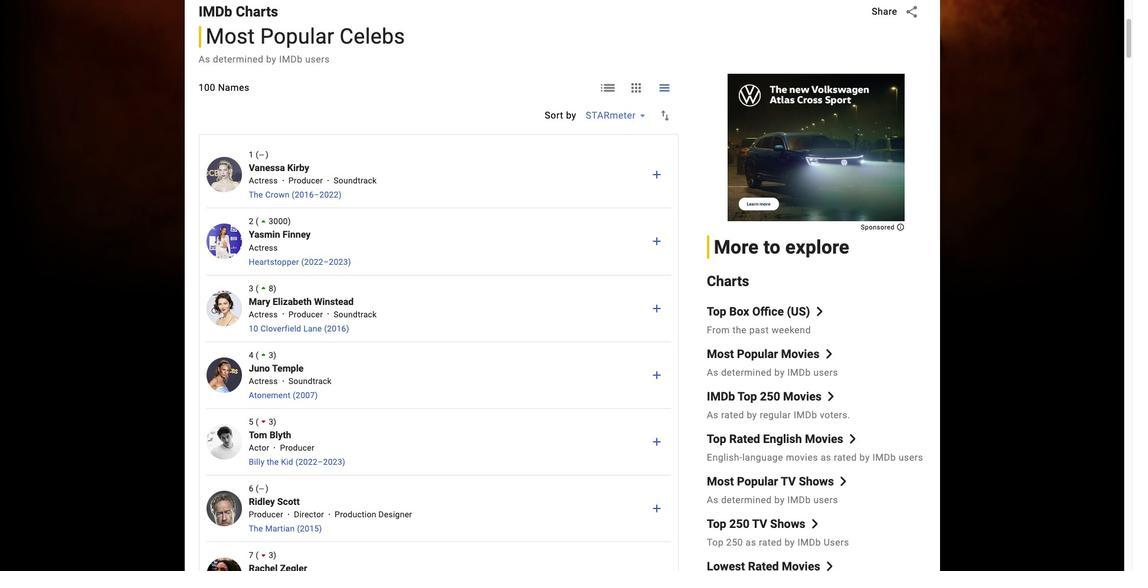 Task type: locate. For each thing, give the bounding box(es) containing it.
3
[[249, 284, 254, 293], [269, 351, 274, 360], [269, 417, 274, 427], [269, 551, 274, 561]]

movies
[[782, 347, 820, 361], [784, 390, 822, 404], [805, 432, 844, 446]]

mary elizabeth winstead at an event for suspiria (2018) image
[[206, 291, 242, 326]]

( inside ranking 4 element
[[256, 351, 259, 360]]

the left crown
[[249, 190, 263, 200]]

most inside most popular celebs as determined by imdb users
[[206, 24, 255, 49]]

6 ( from the top
[[256, 484, 259, 494]]

most
[[206, 24, 255, 49], [707, 347, 734, 361], [707, 475, 734, 489]]

no rank change image
[[259, 152, 265, 158], [259, 486, 265, 492]]

determined
[[213, 54, 264, 65], [722, 367, 772, 378], [722, 495, 772, 506]]

as rated by regular imdb voters.
[[707, 410, 851, 421]]

2 arrow drop up image from the top
[[258, 349, 270, 362]]

( inside ranking 5 element
[[256, 417, 259, 427]]

0 vertical spatial most
[[206, 24, 255, 49]]

ranking 5 element
[[249, 416, 346, 428]]

2 vertical spatial rated
[[759, 537, 782, 548]]

vanessa kirby
[[249, 162, 309, 174]]

1 vertical spatial as determined by imdb users
[[707, 495, 839, 506]]

soundtrack
[[334, 176, 377, 186], [334, 310, 377, 319], [289, 377, 332, 386]]

shows up top 250 as rated by imdb users
[[771, 517, 806, 531]]

( inside ranking 3 element
[[256, 284, 259, 293]]

as up 100
[[199, 54, 210, 65]]

as down top 250 tv shows
[[746, 537, 757, 548]]

) for yasmin finney
[[288, 217, 291, 226]]

tv down movies
[[781, 475, 796, 489]]

(
[[256, 150, 259, 160], [256, 217, 259, 226], [256, 284, 259, 293], [256, 351, 259, 360], [256, 417, 259, 427], [256, 484, 259, 494], [256, 551, 259, 561]]

as for imdb top 250 movies
[[707, 410, 719, 421]]

2 vertical spatial soundtrack
[[289, 377, 332, 386]]

as
[[199, 54, 210, 65], [707, 367, 719, 378], [707, 410, 719, 421], [707, 495, 719, 506]]

determined up top 250 tv shows
[[722, 495, 772, 506]]

movies
[[786, 452, 819, 463]]

) up vanessa
[[266, 150, 269, 160]]

soundtrack up the (2016)
[[334, 310, 377, 319]]

0 vertical spatial no rank change image
[[259, 152, 265, 158]]

rated
[[722, 410, 745, 421], [834, 452, 857, 463], [759, 537, 782, 548]]

movies up english-language movies as rated by imdb users
[[805, 432, 844, 446]]

5
[[249, 417, 254, 427]]

movies down weekend
[[782, 347, 820, 361]]

6
[[249, 484, 254, 494]]

actress for juno
[[249, 377, 278, 386]]

1 vertical spatial soundtrack
[[334, 310, 377, 319]]

top 250 as rated by imdb users
[[707, 537, 850, 548]]

popular for most popular tv shows
[[737, 475, 779, 489]]

no rank change element right 1
[[259, 152, 266, 158]]

atonement (2007) button
[[249, 391, 332, 400]]

change sort by direction image
[[658, 109, 672, 123]]

1 horizontal spatial the
[[733, 325, 747, 336]]

(2016)
[[324, 324, 349, 333]]

arrow drop down image left change sort by direction image
[[636, 109, 650, 123]]

0 horizontal spatial charts
[[236, 3, 278, 20]]

1 vertical spatial no rank change element
[[259, 486, 266, 492]]

the left martian
[[249, 525, 263, 534]]

actress down juno at the left bottom
[[249, 377, 278, 386]]

no rank change image right 1
[[259, 152, 265, 158]]

shows for top 250 tv shows
[[771, 517, 806, 531]]

0 vertical spatial moved down 3 in ranking element
[[258, 416, 274, 428]]

4 actress from the top
[[249, 377, 278, 386]]

as up "english-"
[[707, 410, 719, 421]]

1 vertical spatial the
[[249, 525, 263, 534]]

1 moved down 3 in ranking element from the top
[[258, 416, 274, 428]]

2 no rank change image from the top
[[259, 486, 265, 492]]

( right 5
[[256, 417, 259, 427]]

regular
[[760, 410, 792, 421]]

chevron right inline image inside top box office (us) link
[[815, 307, 825, 316]]

( right 1
[[256, 150, 259, 160]]

moved down 3 in ranking element for 5 (
[[258, 416, 274, 428]]

1 vertical spatial 250
[[730, 517, 750, 531]]

as for most popular tv shows
[[707, 495, 719, 506]]

( inside the ranking 7 element
[[256, 551, 259, 561]]

arrow drop down image right 5
[[258, 416, 270, 428]]

1 as determined by imdb users from the top
[[707, 367, 839, 378]]

no rank change element inside ranking 1 element
[[259, 152, 266, 158]]

1 vertical spatial rated
[[834, 452, 857, 463]]

7 ( from the top
[[256, 551, 259, 561]]

actress inside the yasmin finney actress heartstopper (2022–2023)
[[249, 243, 278, 252]]

0 vertical spatial rated
[[722, 410, 745, 421]]

soundtrack up (2016–2022)
[[334, 176, 377, 186]]

3 up juno temple
[[269, 351, 274, 360]]

from the past weekend
[[707, 325, 811, 336]]

atonement (2007)
[[249, 391, 318, 400]]

1 vertical spatial most
[[707, 347, 734, 361]]

3 up tom blyth
[[269, 417, 274, 427]]

producer down mary elizabeth winstead link
[[289, 310, 323, 319]]

(2022–2023) up the ranking 6 element
[[296, 458, 346, 467]]

moved up 3 in ranking element
[[258, 349, 274, 362]]

3 add to list image from the top
[[650, 368, 664, 383]]

determined down most popular movies on the right bottom of page
[[722, 367, 772, 378]]

as right movies
[[821, 452, 832, 463]]

production
[[335, 510, 377, 520]]

1 vertical spatial the
[[267, 458, 279, 467]]

250 for as
[[727, 537, 744, 548]]

actress
[[249, 176, 278, 186], [249, 243, 278, 252], [249, 310, 278, 319], [249, 377, 278, 386]]

7 (
[[249, 551, 259, 561]]

1 horizontal spatial rated
[[759, 537, 782, 548]]

vanessa
[[249, 162, 285, 174]]

4 ( from the top
[[256, 351, 259, 360]]

( for tom blyth
[[256, 417, 259, 427]]

0 horizontal spatial rated
[[722, 410, 745, 421]]

moved up 3000 in ranking element
[[258, 215, 288, 228]]

as down from
[[707, 367, 719, 378]]

1 actress from the top
[[249, 176, 278, 186]]

2 no rank change element from the top
[[259, 486, 266, 492]]

) inside ranking 4 element
[[274, 351, 277, 360]]

chevron right inline image up voters.
[[827, 392, 836, 401]]

0 horizontal spatial tv
[[753, 517, 768, 531]]

0 vertical spatial movies
[[782, 347, 820, 361]]

0 horizontal spatial the
[[267, 458, 279, 467]]

no rank change element for ridley
[[259, 486, 266, 492]]

the
[[733, 325, 747, 336], [267, 458, 279, 467]]

250 down top 250 tv shows
[[727, 537, 744, 548]]

as determined by imdb users down most popular tv shows
[[707, 495, 839, 506]]

as determined by imdb users down most popular movies link
[[707, 367, 839, 378]]

) inside ranking 2 element
[[288, 217, 291, 226]]

arrow drop up image
[[258, 282, 270, 295], [258, 349, 270, 362]]

moved down 3 in ranking element up tom blyth
[[258, 416, 274, 428]]

1 vertical spatial shows
[[771, 517, 806, 531]]

0 vertical spatial as determined by imdb users
[[707, 367, 839, 378]]

( right 7
[[256, 551, 259, 561]]

tv up top 250 as rated by imdb users
[[753, 517, 768, 531]]

( right 6
[[256, 484, 259, 494]]

popular
[[260, 24, 334, 49], [737, 347, 779, 361], [737, 475, 779, 489]]

1 vertical spatial add to list image
[[650, 302, 664, 316]]

imdb inside most popular celebs as determined by imdb users
[[279, 54, 303, 65]]

producer down kirby
[[289, 176, 323, 186]]

moved down 3 in ranking element
[[258, 416, 274, 428], [258, 550, 274, 562]]

2 moved down 3 in ranking element from the top
[[258, 550, 274, 562]]

) up finney
[[288, 217, 291, 226]]

chevron right inline image for top 250 tv shows
[[811, 519, 820, 529]]

chevron right inline image
[[815, 307, 825, 316], [827, 392, 836, 401]]

(2022–2023) up ranking 3 element
[[301, 257, 351, 267]]

starmeter
[[586, 110, 636, 121]]

( up mary
[[256, 284, 259, 293]]

no rank change element right 6
[[259, 486, 266, 492]]

0 vertical spatial chevron right inline image
[[815, 307, 825, 316]]

1 horizontal spatial as
[[821, 452, 832, 463]]

)
[[266, 150, 269, 160], [288, 217, 291, 226], [274, 284, 277, 293], [274, 351, 277, 360], [274, 417, 277, 427], [266, 484, 269, 494], [274, 551, 277, 561]]

3 inside ranking 4 element
[[269, 351, 274, 360]]

0 vertical spatial add to list image
[[650, 168, 664, 182]]

arrow drop down image for 5 (
[[258, 416, 270, 428]]

rated right movies
[[834, 452, 857, 463]]

share on social media image
[[905, 5, 919, 19]]

charts
[[236, 3, 278, 20], [707, 273, 750, 290]]

2 vertical spatial 250
[[727, 537, 744, 548]]

chevron right inline image for top box office (us)
[[815, 307, 825, 316]]

moved down 3 in ranking element right 7
[[258, 550, 274, 562]]

shows for most popular tv shows
[[799, 475, 835, 489]]

lane
[[304, 324, 322, 333]]

ridley
[[249, 497, 275, 508]]

2 actress from the top
[[249, 243, 278, 252]]

top box office (us)
[[707, 304, 811, 319]]

mary elizabeth winstead link
[[249, 296, 354, 308]]

box
[[730, 304, 750, 319]]

explore
[[786, 236, 850, 259]]

) inside ranking 5 element
[[274, 417, 277, 427]]

1 ( from the top
[[256, 150, 259, 160]]

1 vertical spatial (2022–2023)
[[296, 458, 346, 467]]

1 vertical spatial charts
[[707, 273, 750, 290]]

ranking 7 element
[[249, 550, 336, 562]]

1 horizontal spatial tv
[[781, 475, 796, 489]]

director
[[294, 510, 324, 520]]

1 no rank change element from the top
[[259, 152, 266, 158]]

sponsored content section
[[728, 74, 905, 231]]

more
[[714, 236, 759, 259]]

arrow drop up image right 4
[[258, 349, 270, 362]]

add to list image
[[650, 168, 664, 182], [650, 302, 664, 316], [650, 368, 664, 383]]

arrow drop down image right 7
[[258, 550, 270, 562]]

3000
[[269, 217, 288, 226]]

no rank change image for vanessa kirby
[[259, 152, 265, 158]]

charts up most popular celebs as determined by imdb users
[[236, 3, 278, 20]]

top for top 250 as rated by imdb users
[[707, 537, 724, 548]]

no rank change image right 6
[[259, 486, 265, 492]]

2 vertical spatial popular
[[737, 475, 779, 489]]

english-language movies as rated by imdb users
[[707, 452, 924, 463]]

popular for most popular movies
[[737, 347, 779, 361]]

250 up top 250 as rated by imdb users
[[730, 517, 750, 531]]

2 vertical spatial add to list image
[[650, 502, 664, 516]]

1 vertical spatial add to list image
[[650, 435, 664, 449]]

users inside most popular celebs as determined by imdb users
[[305, 54, 330, 65]]

2 vertical spatial most
[[707, 475, 734, 489]]

by
[[266, 54, 277, 65], [566, 110, 577, 121], [775, 367, 785, 378], [747, 410, 758, 421], [860, 452, 870, 463], [775, 495, 785, 506], [785, 537, 795, 548]]

top for top 250 tv shows
[[707, 517, 727, 531]]

actress down vanessa
[[249, 176, 278, 186]]

0 vertical spatial charts
[[236, 3, 278, 20]]

the left kid
[[267, 458, 279, 467]]

1 add to list image from the top
[[650, 168, 664, 182]]

1 vertical spatial as
[[746, 537, 757, 548]]

the down box
[[733, 325, 747, 336]]

2 vertical spatial add to list image
[[650, 368, 664, 383]]

as down "english-"
[[707, 495, 719, 506]]

1 vertical spatial arrow drop down image
[[258, 416, 270, 428]]

actor
[[249, 444, 270, 453]]

actress down mary
[[249, 310, 278, 319]]

chevron right inline image inside most popular tv shows "link"
[[839, 477, 849, 486]]

( for mary elizabeth winstead
[[256, 284, 259, 293]]

chevron right inline image inside most popular movies link
[[825, 349, 834, 359]]

1 horizontal spatial chevron right inline image
[[827, 392, 836, 401]]

0 vertical spatial (2022–2023)
[[301, 257, 351, 267]]

) up juno temple
[[274, 351, 277, 360]]

producer up billy the kid (2022–2023) button
[[280, 444, 315, 453]]

soundtrack for vanessa kirby
[[334, 176, 377, 186]]

most popular tv shows
[[707, 475, 835, 489]]

6 (
[[249, 484, 259, 494]]

imdb
[[199, 3, 232, 20], [279, 54, 303, 65], [788, 367, 811, 378], [707, 390, 735, 404], [794, 410, 818, 421], [873, 452, 897, 463], [788, 495, 811, 506], [798, 537, 822, 548]]

celebs
[[340, 24, 405, 49]]

juno temple
[[249, 363, 304, 374]]

charts up box
[[707, 273, 750, 290]]

yasmin
[[249, 229, 280, 241]]

determined up "names"
[[213, 54, 264, 65]]

tom
[[249, 430, 267, 441]]

0 vertical spatial tv
[[781, 475, 796, 489]]

0 vertical spatial the
[[733, 325, 747, 336]]

2 ( from the top
[[256, 217, 259, 226]]

actress down yasmin
[[249, 243, 278, 252]]

2 vertical spatial determined
[[722, 495, 772, 506]]

producer for blyth
[[280, 444, 315, 453]]

determined for most popular tv shows
[[722, 495, 772, 506]]

0 vertical spatial arrow drop down image
[[636, 109, 650, 123]]

0 vertical spatial shows
[[799, 475, 835, 489]]

3 ( from the top
[[256, 284, 259, 293]]

chevron right inline image right "(us)"
[[815, 307, 825, 316]]

2 add to list image from the top
[[650, 435, 664, 449]]

3 inside the ranking 7 element
[[269, 551, 274, 561]]

no rank change element
[[259, 152, 266, 158], [259, 486, 266, 492]]

ridley scott link
[[249, 497, 300, 508]]

2 vertical spatial arrow drop down image
[[258, 550, 270, 562]]

3 left moved up 8 in ranking element
[[249, 284, 254, 293]]

as inside most popular celebs as determined by imdb users
[[199, 54, 210, 65]]

producer
[[289, 176, 323, 186], [289, 310, 323, 319], [280, 444, 315, 453], [249, 510, 283, 520]]

to
[[764, 236, 781, 259]]

chevron right inline image for imdb top 250 movies
[[827, 392, 836, 401]]

add to list image
[[650, 235, 664, 249], [650, 435, 664, 449], [650, 502, 664, 516]]

4 (
[[249, 351, 259, 360]]

10
[[249, 324, 258, 333]]

most down "english-"
[[707, 475, 734, 489]]

language
[[743, 452, 784, 463]]

chevron right inline image inside the imdb top 250 movies link
[[827, 392, 836, 401]]

no rank change element inside the ranking 6 element
[[259, 486, 266, 492]]

no rank change image inside ranking 1 element
[[259, 152, 265, 158]]

0 vertical spatial add to list image
[[650, 235, 664, 249]]

) up tom blyth
[[274, 417, 277, 427]]

names
[[218, 82, 250, 93]]

2 (
[[249, 217, 259, 226]]

soundtrack up (2007) at the bottom of the page
[[289, 377, 332, 386]]

0 vertical spatial arrow drop up image
[[258, 282, 270, 295]]

1 vertical spatial movies
[[784, 390, 822, 404]]

add to list image for juno temple
[[650, 368, 664, 383]]

the for billy
[[267, 458, 279, 467]]

sort
[[545, 110, 564, 121]]

as determined by imdb users
[[707, 367, 839, 378], [707, 495, 839, 506]]

arrow drop up image up mary
[[258, 282, 270, 295]]

arrow drop up image
[[258, 215, 270, 228]]

5 ( from the top
[[256, 417, 259, 427]]

1 vertical spatial popular
[[737, 347, 779, 361]]

most popular tv shows link
[[707, 475, 849, 489]]

250 for tv
[[730, 517, 750, 531]]

ranking 1 element
[[249, 150, 377, 160]]

juno
[[249, 363, 270, 374]]

moved up 8 in ranking element
[[258, 282, 274, 295]]

0 vertical spatial popular
[[260, 24, 334, 49]]

3 inside ranking 5 element
[[269, 417, 274, 427]]

1 vertical spatial no rank change image
[[259, 486, 265, 492]]

most for most popular movies
[[707, 347, 734, 361]]

250 up regular
[[760, 390, 781, 404]]

ranking 3 element
[[249, 282, 377, 295]]

( for ridley scott
[[256, 484, 259, 494]]

users
[[305, 54, 330, 65], [814, 367, 839, 378], [899, 452, 924, 463], [814, 495, 839, 506]]

1 vertical spatial arrow drop up image
[[258, 349, 270, 362]]

( right 4
[[256, 351, 259, 360]]

voters.
[[820, 410, 851, 421]]

no rank change image inside the ranking 6 element
[[259, 486, 265, 492]]

top
[[707, 304, 727, 319], [738, 390, 757, 404], [707, 432, 727, 446], [707, 517, 727, 531], [707, 537, 724, 548]]

top for top box office (us)
[[707, 304, 727, 319]]

rachel zegler image
[[206, 558, 242, 572]]

arrow drop down image
[[636, 109, 650, 123], [258, 416, 270, 428], [258, 550, 270, 562]]

tv for 250
[[753, 517, 768, 531]]

kid
[[281, 458, 293, 467]]

chevron right inline image inside top rated english movies link
[[849, 434, 858, 444]]

) right the 7 ( at the left
[[274, 551, 277, 561]]

1 arrow drop up image from the top
[[258, 282, 270, 295]]

top rated english movies link
[[707, 432, 858, 446]]

most down from
[[707, 347, 734, 361]]

1 vertical spatial tv
[[753, 517, 768, 531]]

the for from
[[733, 325, 747, 336]]

1 the from the top
[[249, 190, 263, 200]]

crown
[[265, 190, 290, 200]]

0 horizontal spatial chevron right inline image
[[815, 307, 825, 316]]

1 no rank change image from the top
[[259, 152, 265, 158]]

chevron right inline image
[[825, 349, 834, 359], [849, 434, 858, 444], [839, 477, 849, 486], [811, 519, 820, 529], [826, 562, 835, 571]]

most down 'imdb charts'
[[206, 24, 255, 49]]

3 add to list image from the top
[[650, 502, 664, 516]]

finney
[[283, 229, 311, 241]]

chevron right inline image inside top 250 tv shows link
[[811, 519, 820, 529]]

1 vertical spatial determined
[[722, 367, 772, 378]]

shows down english-language movies as rated by imdb users
[[799, 475, 835, 489]]

2 add to list image from the top
[[650, 302, 664, 316]]

2 horizontal spatial rated
[[834, 452, 857, 463]]

mary
[[249, 296, 271, 307]]

) right 6 (
[[266, 484, 269, 494]]

0 vertical spatial the
[[249, 190, 263, 200]]

1 add to list image from the top
[[650, 235, 664, 249]]

10 cloverfield lane (2016)
[[249, 324, 349, 333]]

sponsored
[[861, 224, 897, 231]]

1 vertical spatial moved down 3 in ranking element
[[258, 550, 274, 562]]

rated down top 250 tv shows link
[[759, 537, 782, 548]]

movies up as rated by regular imdb voters. in the right bottom of the page
[[784, 390, 822, 404]]

rated up the rated
[[722, 410, 745, 421]]

) for tom blyth
[[274, 417, 277, 427]]

1 vertical spatial chevron right inline image
[[827, 392, 836, 401]]

shows
[[799, 475, 835, 489], [771, 517, 806, 531]]

0 vertical spatial soundtrack
[[334, 176, 377, 186]]

) for mary elizabeth winstead
[[274, 284, 277, 293]]

detailed view image
[[601, 81, 615, 95]]

chevron right inline image for most popular tv shows
[[839, 477, 849, 486]]

as determined by imdb users for movies
[[707, 367, 839, 378]]

2
[[249, 217, 254, 226]]

2 as determined by imdb users from the top
[[707, 495, 839, 506]]

2 the from the top
[[249, 525, 263, 534]]

the
[[249, 190, 263, 200], [249, 525, 263, 534]]

) right 3 (
[[274, 284, 277, 293]]

) inside ranking 3 element
[[274, 284, 277, 293]]

2 vertical spatial movies
[[805, 432, 844, 446]]

3 actress from the top
[[249, 310, 278, 319]]

0 vertical spatial determined
[[213, 54, 264, 65]]

0 vertical spatial no rank change element
[[259, 152, 266, 158]]

3 right the 7 ( at the left
[[269, 551, 274, 561]]

(2015)
[[297, 525, 322, 534]]

( right 2
[[256, 217, 259, 226]]

( inside ranking 2 element
[[256, 217, 259, 226]]



Task type: describe. For each thing, give the bounding box(es) containing it.
(us)
[[787, 304, 811, 319]]

tom blyth
[[249, 430, 291, 441]]

3 for (
[[249, 284, 254, 293]]

0 horizontal spatial as
[[746, 537, 757, 548]]

office
[[753, 304, 784, 319]]

no rank change element for vanessa
[[259, 152, 266, 158]]

actress for vanessa
[[249, 176, 278, 186]]

scott
[[277, 497, 300, 508]]

4
[[249, 351, 254, 360]]

tom blyth image
[[206, 425, 242, 460]]

ridley scott image
[[206, 491, 242, 527]]

share
[[872, 6, 898, 17]]

100
[[199, 82, 216, 93]]

billy the kid (2022–2023) button
[[249, 458, 346, 467]]

( for juno temple
[[256, 351, 259, 360]]

as for most popular movies
[[707, 367, 719, 378]]

heartstopper (2022–2023) button
[[249, 257, 351, 267]]

the martian (2015)
[[249, 525, 322, 534]]

imdb top 250 movies
[[707, 390, 822, 404]]

from
[[707, 325, 730, 336]]

more to explore
[[714, 236, 850, 259]]

) for juno temple
[[274, 351, 277, 360]]

(2022–2023) inside the yasmin finney actress heartstopper (2022–2023)
[[301, 257, 351, 267]]

chevron right inline image for most popular movies
[[825, 349, 834, 359]]

(2007)
[[293, 391, 318, 400]]

yasmin finney link
[[249, 229, 311, 241]]

production designer
[[335, 510, 412, 520]]

movies for english
[[805, 432, 844, 446]]

blyth
[[270, 430, 291, 441]]

the crown (2016–2022) button
[[249, 190, 377, 200]]

) inside the ranking 7 element
[[274, 551, 277, 561]]

3 (
[[249, 284, 259, 293]]

tom blyth link
[[249, 430, 291, 441]]

temple
[[272, 363, 304, 374]]

3 for moved down 3 in ranking 'element' associated with 5 (
[[269, 417, 274, 427]]

imdb charts
[[199, 3, 278, 20]]

determined for most popular movies
[[722, 367, 772, 378]]

1
[[249, 150, 254, 160]]

tv for popular
[[781, 475, 796, 489]]

0 vertical spatial 250
[[760, 390, 781, 404]]

arrow drop down image for 7 (
[[258, 550, 270, 562]]

juno temple at an event for the 73rd primetime emmy awards (2021) image
[[206, 358, 242, 393]]

cloverfield
[[261, 324, 301, 333]]

vanessa kirby image
[[206, 157, 242, 193]]

arrow drop up image for mary
[[258, 282, 270, 295]]

soundtrack for mary elizabeth winstead
[[334, 310, 377, 319]]

billy the kid (2022–2023)
[[249, 458, 346, 467]]

designer
[[379, 510, 412, 520]]

ranking 6 element
[[249, 484, 412, 494]]

top for top rated english movies
[[707, 432, 727, 446]]

movies for 250
[[784, 390, 822, 404]]

add to list image for vanessa kirby
[[650, 168, 664, 182]]

producer for elizabeth
[[289, 310, 323, 319]]

popular inside most popular celebs as determined by imdb users
[[260, 24, 334, 49]]

add to list image for mary elizabeth winstead
[[650, 302, 664, 316]]

most popular movies
[[707, 347, 820, 361]]

rated
[[730, 432, 761, 446]]

weekend
[[772, 325, 811, 336]]

elizabeth
[[273, 296, 312, 307]]

martian
[[265, 525, 295, 534]]

( for yasmin finney
[[256, 217, 259, 226]]

determined inside most popular celebs as determined by imdb users
[[213, 54, 264, 65]]

imdb top 250 movies link
[[707, 390, 836, 404]]

( for vanessa kirby
[[256, 150, 259, 160]]

most for most popular tv shows
[[707, 475, 734, 489]]

selected:  compact view image
[[658, 81, 672, 95]]

top 250 tv shows
[[707, 517, 806, 531]]

the for ridley
[[249, 525, 263, 534]]

add to list image for tom blyth
[[650, 435, 664, 449]]

top box office (us) link
[[707, 304, 825, 319]]

heartstopper
[[249, 257, 299, 267]]

1 (
[[249, 150, 259, 160]]

juno temple link
[[249, 363, 304, 374]]

) for ridley scott
[[266, 484, 269, 494]]

add to list image for ridley scott
[[650, 502, 664, 516]]

winstead
[[314, 296, 354, 307]]

chevron right inline image for top rated english movies
[[849, 434, 858, 444]]

the for vanessa
[[249, 190, 263, 200]]

as determined by imdb users for tv
[[707, 495, 839, 506]]

no rank change image for ridley scott
[[259, 486, 265, 492]]

english
[[764, 432, 803, 446]]

arrow drop up image for juno
[[258, 349, 270, 362]]

past
[[750, 325, 769, 336]]

by inside most popular celebs as determined by imdb users
[[266, 54, 277, 65]]

users
[[824, 537, 850, 548]]

atonement
[[249, 391, 291, 400]]

kirby
[[287, 162, 309, 174]]

0 vertical spatial as
[[821, 452, 832, 463]]

3 for moved up 3 in ranking element
[[269, 351, 274, 360]]

actress for mary
[[249, 310, 278, 319]]

billy
[[249, 458, 265, 467]]

yasmin finney image
[[206, 224, 242, 260]]

yasmin finney actress heartstopper (2022–2023)
[[249, 229, 351, 267]]

english-
[[707, 452, 743, 463]]

7
[[249, 551, 254, 561]]

grid view image
[[629, 81, 644, 95]]

producer for kirby
[[289, 176, 323, 186]]

100 names
[[199, 82, 250, 93]]

moved down 3 in ranking element for 7 (
[[258, 550, 274, 562]]

ranking 4 element
[[249, 349, 332, 362]]

the martian (2015) button
[[249, 525, 412, 534]]

1 horizontal spatial charts
[[707, 273, 750, 290]]

3 for moved down 3 in ranking 'element' corresponding to 7 (
[[269, 551, 274, 561]]

the crown (2016–2022)
[[249, 190, 342, 200]]

most popular movies link
[[707, 347, 834, 361]]

most popular celebs as determined by imdb users
[[199, 24, 405, 65]]

ranking 2 element
[[249, 215, 351, 228]]

producer down ridley
[[249, 510, 283, 520]]

) for vanessa kirby
[[266, 150, 269, 160]]

10 cloverfield lane (2016) button
[[249, 324, 377, 333]]

ridley scott
[[249, 497, 300, 508]]

top rated english movies
[[707, 432, 844, 446]]

8
[[269, 284, 274, 293]]



Task type: vqa. For each thing, say whether or not it's contained in the screenshot.


